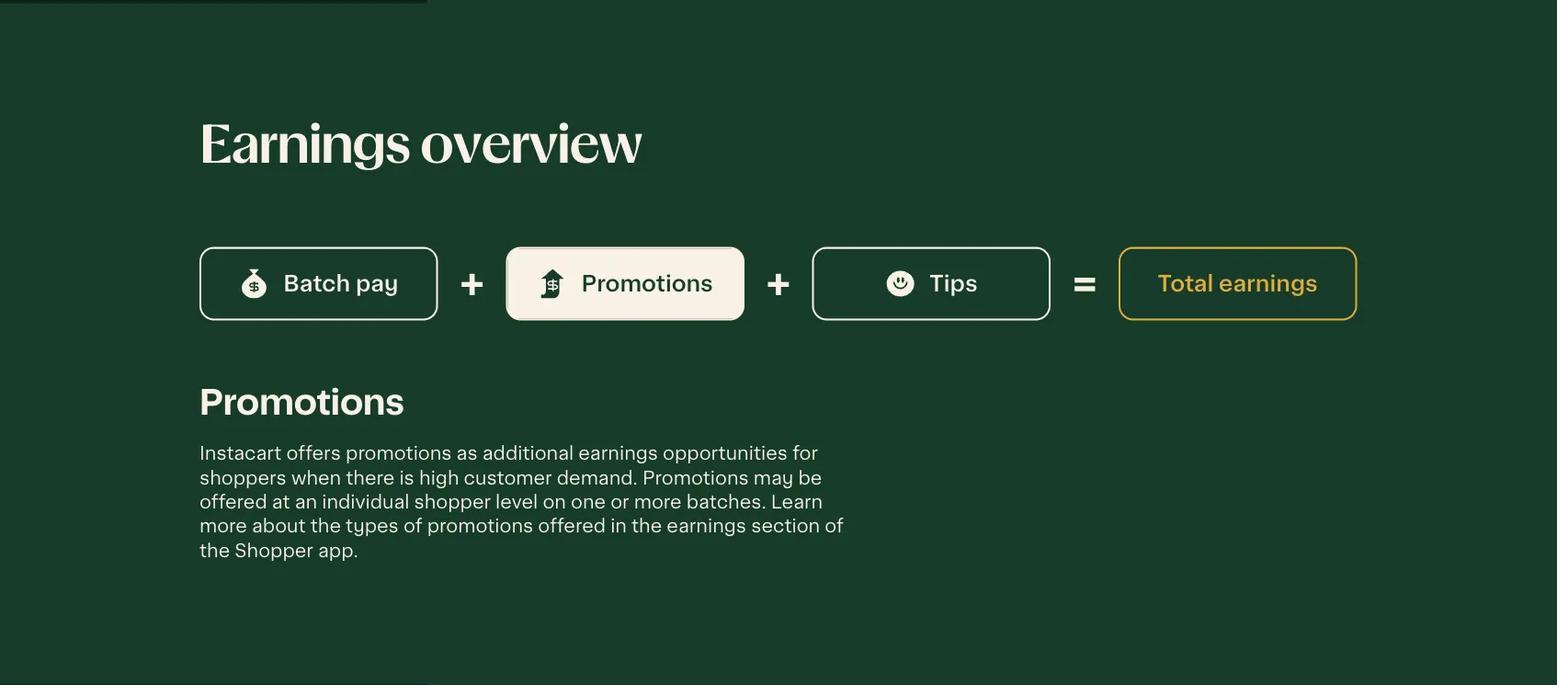 Task type: describe. For each thing, give the bounding box(es) containing it.
+ for batch pay
[[460, 262, 484, 304]]

overview
[[420, 119, 642, 171]]

earnings
[[200, 119, 410, 171]]

promotions inside instacart offers promotions as additional earnings opportunities for shoppers when there is high customer demand. promotions may be offered at an individual shopper level on one or more batches. learn more about the types of promotions offered in the earnings section of the shopper app.
[[643, 468, 749, 488]]

0 horizontal spatial more
[[200, 516, 247, 536]]

as
[[457, 443, 478, 464]]

1 vertical spatial promotions
[[427, 516, 534, 536]]

additional
[[483, 443, 574, 464]]

shopper
[[414, 492, 491, 512]]

total earnings
[[1158, 271, 1318, 295]]

=
[[1073, 262, 1097, 304]]

0 vertical spatial offered
[[200, 492, 267, 512]]

section
[[751, 516, 820, 536]]

is
[[399, 468, 415, 488]]

instacart
[[200, 443, 282, 464]]

shopper
[[235, 540, 313, 561]]

0 horizontal spatial the
[[200, 540, 230, 561]]

pay
[[356, 271, 399, 295]]

demand.
[[557, 468, 638, 488]]

2 of from the left
[[825, 516, 844, 536]]

1 horizontal spatial the
[[311, 516, 341, 536]]

2 horizontal spatial the
[[632, 516, 662, 536]]

batches.
[[687, 492, 767, 512]]

or
[[611, 492, 630, 512]]

0 vertical spatial promotions
[[346, 443, 452, 464]]

0 vertical spatial earnings
[[1219, 271, 1318, 295]]

there
[[346, 468, 395, 488]]

customer
[[464, 468, 552, 488]]

opportunities
[[663, 443, 788, 464]]

high
[[419, 468, 459, 488]]

an
[[295, 492, 317, 512]]

about
[[252, 516, 306, 536]]

1 of from the left
[[404, 516, 423, 536]]

may
[[754, 468, 794, 488]]



Task type: locate. For each thing, give the bounding box(es) containing it.
offers
[[286, 443, 341, 464]]

+ for promotions
[[767, 262, 791, 304]]

learn
[[771, 492, 823, 512]]

app.
[[318, 540, 358, 561]]

of right section
[[825, 516, 844, 536]]

+
[[460, 262, 484, 304], [767, 262, 791, 304]]

offered
[[200, 492, 267, 512], [538, 516, 606, 536]]

1 vertical spatial offered
[[538, 516, 606, 536]]

promotions
[[346, 443, 452, 464], [427, 516, 534, 536]]

0 horizontal spatial offered
[[200, 492, 267, 512]]

1 vertical spatial more
[[200, 516, 247, 536]]

for
[[793, 443, 818, 464]]

on
[[543, 492, 566, 512]]

2 + from the left
[[767, 262, 791, 304]]

2 horizontal spatial earnings
[[1219, 271, 1318, 295]]

shoppers
[[200, 468, 287, 488]]

types
[[346, 516, 399, 536]]

offered down one
[[538, 516, 606, 536]]

one
[[571, 492, 606, 512]]

the
[[311, 516, 341, 536], [632, 516, 662, 536], [200, 540, 230, 561]]

2 vertical spatial promotions
[[643, 468, 749, 488]]

earnings right total
[[1219, 271, 1318, 295]]

earnings overview
[[200, 119, 642, 171]]

earnings
[[1219, 271, 1318, 295], [579, 443, 658, 464], [667, 516, 747, 536]]

total
[[1158, 271, 1214, 295]]

more down shoppers
[[200, 516, 247, 536]]

batch
[[283, 271, 350, 295]]

0 horizontal spatial +
[[460, 262, 484, 304]]

0 vertical spatial more
[[634, 492, 682, 512]]

1 vertical spatial promotions
[[200, 385, 404, 421]]

1 vertical spatial earnings
[[579, 443, 658, 464]]

promotions
[[581, 271, 713, 295], [200, 385, 404, 421], [643, 468, 749, 488]]

0 horizontal spatial earnings
[[579, 443, 658, 464]]

0 vertical spatial promotions
[[581, 271, 713, 295]]

promotions down "shopper"
[[427, 516, 534, 536]]

1 horizontal spatial +
[[767, 262, 791, 304]]

earnings down batches. on the left of page
[[667, 516, 747, 536]]

the left shopper
[[200, 540, 230, 561]]

the up the app. at the left
[[311, 516, 341, 536]]

when
[[291, 468, 341, 488]]

be
[[799, 468, 822, 488]]

2 vertical spatial earnings
[[667, 516, 747, 536]]

0 horizontal spatial of
[[404, 516, 423, 536]]

1 + from the left
[[460, 262, 484, 304]]

offered down shoppers
[[200, 492, 267, 512]]

1 horizontal spatial more
[[634, 492, 682, 512]]

tips
[[930, 271, 978, 295]]

1 horizontal spatial offered
[[538, 516, 606, 536]]

level
[[496, 492, 538, 512]]

promotions up 'is'
[[346, 443, 452, 464]]

in
[[611, 516, 627, 536]]

of right types
[[404, 516, 423, 536]]

1 horizontal spatial of
[[825, 516, 844, 536]]

at
[[272, 492, 290, 512]]

more
[[634, 492, 682, 512], [200, 516, 247, 536]]

more right or
[[634, 492, 682, 512]]

1 horizontal spatial earnings
[[667, 516, 747, 536]]

instacart offers promotions as additional earnings opportunities for shoppers when there is high customer demand. promotions may be offered at an individual shopper level on one or more batches. learn more about the types of promotions offered in the earnings section of the shopper app.
[[200, 443, 844, 561]]

individual
[[322, 492, 410, 512]]

of
[[404, 516, 423, 536], [825, 516, 844, 536]]

earnings up 'demand.' at the left of page
[[579, 443, 658, 464]]

the right in
[[632, 516, 662, 536]]

batch pay
[[283, 271, 399, 295]]



Task type: vqa. For each thing, say whether or not it's contained in the screenshot.
the leftmost 'Deli'
no



